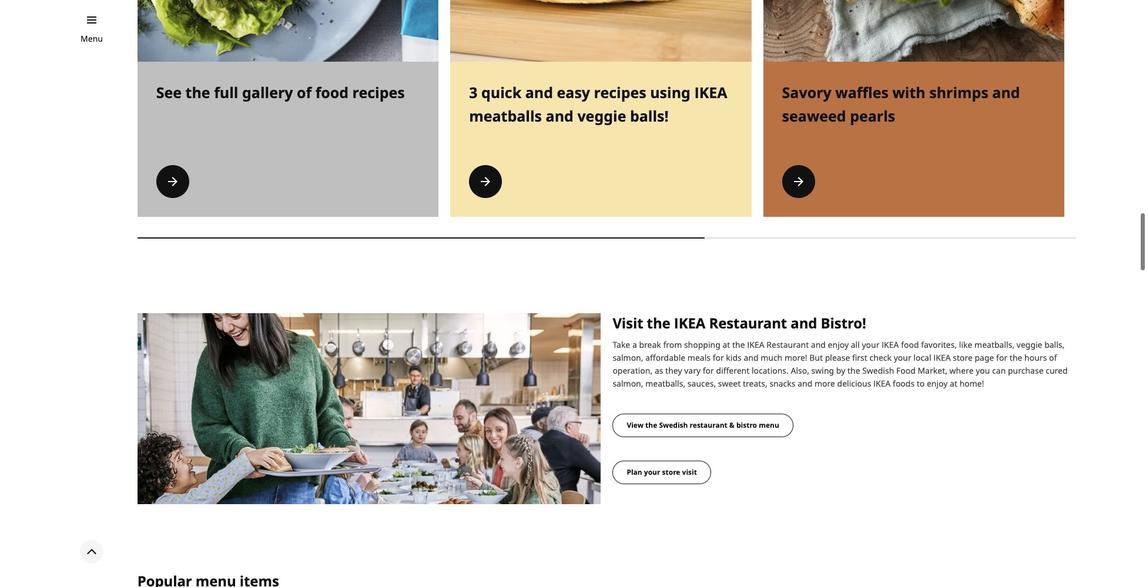 Task type: vqa. For each thing, say whether or not it's contained in the screenshot.
waffles
yes



Task type: locate. For each thing, give the bounding box(es) containing it.
store
[[953, 352, 973, 363], [663, 467, 681, 477]]

0 vertical spatial food
[[316, 82, 349, 102]]

2 recipes from the left
[[594, 82, 647, 102]]

store inside plan your store visit button
[[663, 467, 681, 477]]

different
[[717, 365, 750, 376]]

your
[[862, 339, 880, 350], [894, 352, 912, 363], [644, 467, 661, 477]]

restaurant inside 'take a break from shopping at the ikea restaurant and enjoy all your ikea food favorites, like meatballs, veggie balls, salmon, affordable meals for kids and much more! but please first check your local ikea store page for the hours of operation, as they vary for different locations. also, swing by the swedish food market, where you can purchase cured salmon, meatballs, sauces, sweet treats, snacks and more delicious ikea foods to enjoy at home!'
[[767, 339, 809, 350]]

restaurant up kids on the bottom of the page
[[710, 314, 788, 333]]

1 vertical spatial store
[[663, 467, 681, 477]]

1 horizontal spatial recipes
[[594, 82, 647, 102]]

more!
[[785, 352, 808, 363]]

enjoy up please
[[828, 339, 849, 350]]

check
[[870, 352, 892, 363]]

recipes inside '3 quick and easy recipes using ikea meatballs and veggie balls!'
[[594, 82, 647, 102]]

veggie down "easy"
[[578, 106, 627, 126]]

1 horizontal spatial food
[[902, 339, 920, 350]]

your right plan
[[644, 467, 661, 477]]

as
[[655, 365, 664, 376]]

please
[[826, 352, 851, 363]]

gallery
[[242, 82, 293, 102]]

at
[[723, 339, 731, 350], [950, 378, 958, 389]]

the right view
[[646, 420, 658, 430]]

store left the visit
[[663, 467, 681, 477]]

your up 'food'
[[894, 352, 912, 363]]

plan your store visit
[[627, 467, 697, 477]]

visit
[[683, 467, 697, 477]]

0 vertical spatial salmon,
[[613, 352, 644, 363]]

menu
[[81, 33, 103, 44]]

swedish down check on the right bottom
[[863, 365, 895, 376]]

of down balls,
[[1050, 352, 1058, 363]]

0 vertical spatial swedish
[[863, 365, 895, 376]]

full
[[214, 82, 238, 102]]

shopping
[[685, 339, 721, 350]]

1 horizontal spatial at
[[950, 378, 958, 389]]

1 vertical spatial food
[[902, 339, 920, 350]]

home!
[[960, 378, 985, 389]]

0 horizontal spatial store
[[663, 467, 681, 477]]

the up delicious
[[848, 365, 861, 376]]

swing
[[812, 365, 835, 376]]

of right the gallery
[[297, 82, 312, 102]]

easy
[[557, 82, 591, 102]]

veggie inside 'take a break from shopping at the ikea restaurant and enjoy all your ikea food favorites, like meatballs, veggie balls, salmon, affordable meals for kids and much more! but please first check your local ikea store page for the hours of operation, as they vary for different locations. also, swing by the swedish food market, where you can purchase cured salmon, meatballs, sauces, sweet treats, snacks and more delicious ikea foods to enjoy at home!'
[[1017, 339, 1043, 350]]

list
[[137, 0, 1147, 246]]

cured
[[1046, 365, 1068, 376]]

the
[[186, 82, 210, 102], [647, 314, 671, 333], [733, 339, 746, 350], [1010, 352, 1023, 363], [848, 365, 861, 376], [646, 420, 658, 430]]

veggie up hours
[[1017, 339, 1043, 350]]

restaurant
[[710, 314, 788, 333], [767, 339, 809, 350]]

ikea down favorites,
[[934, 352, 951, 363]]

list containing see the full gallery of food recipes
[[137, 0, 1147, 246]]

with
[[893, 82, 926, 102]]

ikea up much
[[748, 339, 765, 350]]

0 vertical spatial veggie
[[578, 106, 627, 126]]

store up the 'where'
[[953, 352, 973, 363]]

and up more!
[[791, 314, 818, 333]]

0 vertical spatial enjoy
[[828, 339, 849, 350]]

2 horizontal spatial your
[[894, 352, 912, 363]]

and
[[526, 82, 553, 102], [993, 82, 1021, 102], [546, 106, 574, 126], [791, 314, 818, 333], [812, 339, 826, 350], [744, 352, 759, 363], [798, 378, 813, 389]]

salmon,
[[613, 352, 644, 363], [613, 378, 644, 389]]

swedish left restaurant
[[660, 420, 688, 430]]

meatball taco image
[[451, 0, 752, 62]]

ikea right using
[[695, 82, 728, 102]]

delicious
[[838, 378, 872, 389]]

page
[[975, 352, 995, 363]]

the inside button
[[646, 420, 658, 430]]

savory waffles with shrimps and seaweed pearls. image
[[764, 0, 1065, 62]]

meatballs
[[469, 106, 542, 126]]

ikea left foods
[[874, 378, 891, 389]]

enjoy down market,
[[927, 378, 948, 389]]

1 vertical spatial salmon,
[[613, 378, 644, 389]]

meatballs,
[[975, 339, 1015, 350], [646, 378, 686, 389]]

1 vertical spatial enjoy
[[927, 378, 948, 389]]

1 vertical spatial meatballs,
[[646, 378, 686, 389]]

salmon, down operation,
[[613, 378, 644, 389]]

also,
[[791, 365, 810, 376]]

0 vertical spatial meatballs,
[[975, 339, 1015, 350]]

the left full on the left top of page
[[186, 82, 210, 102]]

your right all
[[862, 339, 880, 350]]

restaurant up more!
[[767, 339, 809, 350]]

hours
[[1025, 352, 1048, 363]]

bistro
[[737, 420, 758, 430]]

your inside plan your store visit button
[[644, 467, 661, 477]]

kids
[[727, 352, 742, 363]]

0 horizontal spatial at
[[723, 339, 731, 350]]

1 horizontal spatial enjoy
[[927, 378, 948, 389]]

but
[[810, 352, 823, 363]]

and up but in the bottom right of the page
[[812, 339, 826, 350]]

1 vertical spatial restaurant
[[767, 339, 809, 350]]

ikea
[[695, 82, 728, 102], [674, 314, 706, 333], [748, 339, 765, 350], [882, 339, 900, 350], [934, 352, 951, 363], [874, 378, 891, 389]]

at down the 'where'
[[950, 378, 958, 389]]

by
[[837, 365, 846, 376]]

enjoy
[[828, 339, 849, 350], [927, 378, 948, 389]]

and right kids on the bottom of the page
[[744, 352, 759, 363]]

swedish
[[863, 365, 895, 376], [660, 420, 688, 430]]

for
[[713, 352, 724, 363], [997, 352, 1008, 363], [703, 365, 714, 376]]

2 salmon, from the top
[[613, 378, 644, 389]]

1 horizontal spatial veggie
[[1017, 339, 1043, 350]]

1 vertical spatial veggie
[[1017, 339, 1043, 350]]

menu button
[[81, 32, 103, 45]]

for left kids on the bottom of the page
[[713, 352, 724, 363]]

0 vertical spatial store
[[953, 352, 973, 363]]

recipes
[[353, 82, 405, 102], [594, 82, 647, 102]]

2 vertical spatial your
[[644, 467, 661, 477]]

1 recipes from the left
[[353, 82, 405, 102]]

1 horizontal spatial store
[[953, 352, 973, 363]]

0 horizontal spatial veggie
[[578, 106, 627, 126]]

1 horizontal spatial your
[[862, 339, 880, 350]]

0 horizontal spatial your
[[644, 467, 661, 477]]

0 vertical spatial of
[[297, 82, 312, 102]]

at up kids on the bottom of the page
[[723, 339, 731, 350]]

view the swedish restaurant & bistro menu button
[[613, 414, 794, 437]]

1 horizontal spatial swedish
[[863, 365, 895, 376]]

0 horizontal spatial swedish
[[660, 420, 688, 430]]

swedish inside 'take a break from shopping at the ikea restaurant and enjoy all your ikea food favorites, like meatballs, veggie balls, salmon, affordable meals for kids and much more! but please first check your local ikea store page for the hours of operation, as they vary for different locations. also, swing by the swedish food market, where you can purchase cured salmon, meatballs, sauces, sweet treats, snacks and more delicious ikea foods to enjoy at home!'
[[863, 365, 895, 376]]

view the swedish restaurant & bistro menu
[[627, 420, 780, 430]]

all
[[851, 339, 860, 350]]

0 horizontal spatial food
[[316, 82, 349, 102]]

and inside savory waffles with shrimps and seaweed pearls
[[993, 82, 1021, 102]]

1 vertical spatial of
[[1050, 352, 1058, 363]]

visit the ikea restaurant and bistro!
[[613, 314, 867, 333]]

0 horizontal spatial of
[[297, 82, 312, 102]]

and down "easy"
[[546, 106, 574, 126]]

of inside 'take a break from shopping at the ikea restaurant and enjoy all your ikea food favorites, like meatballs, veggie balls, salmon, affordable meals for kids and much more! but please first check your local ikea store page for the hours of operation, as they vary for different locations. also, swing by the swedish food market, where you can purchase cured salmon, meatballs, sauces, sweet treats, snacks and more delicious ikea foods to enjoy at home!'
[[1050, 352, 1058, 363]]

ikea inside '3 quick and easy recipes using ikea meatballs and veggie balls!'
[[695, 82, 728, 102]]

first
[[853, 352, 868, 363]]

restaurant
[[690, 420, 728, 430]]

1 horizontal spatial of
[[1050, 352, 1058, 363]]

1 horizontal spatial meatballs,
[[975, 339, 1015, 350]]

savory
[[783, 82, 832, 102]]

0 horizontal spatial recipes
[[353, 82, 405, 102]]

meatballs, down as
[[646, 378, 686, 389]]

veggie
[[578, 106, 627, 126], [1017, 339, 1043, 350]]

of
[[297, 82, 312, 102], [1050, 352, 1058, 363]]

0 horizontal spatial meatballs,
[[646, 378, 686, 389]]

and right shrimps
[[993, 82, 1021, 102]]

scrollbar
[[137, 231, 1077, 245]]

see
[[156, 82, 182, 102]]

they
[[666, 365, 683, 376]]

0 vertical spatial restaurant
[[710, 314, 788, 333]]

food
[[316, 82, 349, 102], [902, 339, 920, 350]]

salmon, up operation,
[[613, 352, 644, 363]]

1 vertical spatial swedish
[[660, 420, 688, 430]]

quick
[[482, 82, 522, 102]]

meatballs, up page
[[975, 339, 1015, 350]]

shrimps
[[930, 82, 989, 102]]



Task type: describe. For each thing, give the bounding box(es) containing it.
3 quick and easy recipes using ikea meatballs and veggie balls!
[[469, 82, 728, 126]]

locations.
[[752, 365, 789, 376]]

store inside 'take a break from shopping at the ikea restaurant and enjoy all your ikea food favorites, like meatballs, veggie balls, salmon, affordable meals for kids and much more! but please first check your local ikea store page for the hours of operation, as they vary for different locations. also, swing by the swedish food market, where you can purchase cured salmon, meatballs, sauces, sweet treats, snacks and more delicious ikea foods to enjoy at home!'
[[953, 352, 973, 363]]

1 vertical spatial your
[[894, 352, 912, 363]]

3 quick and easy recipes using ikea meatballs and veggie balls! link
[[451, 62, 752, 217]]

vary
[[685, 365, 701, 376]]

to
[[917, 378, 925, 389]]

sauces,
[[688, 378, 716, 389]]

pearls
[[851, 106, 896, 126]]

local
[[914, 352, 932, 363]]

a
[[633, 339, 637, 350]]

view
[[627, 420, 644, 430]]

&
[[730, 420, 735, 430]]

balls!
[[630, 106, 669, 126]]

and left "easy"
[[526, 82, 553, 102]]

purchase
[[1009, 365, 1044, 376]]

0 vertical spatial at
[[723, 339, 731, 350]]

treats,
[[743, 378, 768, 389]]

savory waffles with shrimps and seaweed pearls
[[783, 82, 1021, 126]]

see the full gallery of food recipes link
[[137, 62, 439, 217]]

can
[[993, 365, 1006, 376]]

plan your store visit button
[[613, 461, 712, 484]]

food inside 'take a break from shopping at the ikea restaurant and enjoy all your ikea food favorites, like meatballs, veggie balls, salmon, affordable meals for kids and much more! but please first check your local ikea store page for the hours of operation, as they vary for different locations. also, swing by the swedish food market, where you can purchase cured salmon, meatballs, sauces, sweet treats, snacks and more delicious ikea foods to enjoy at home!'
[[902, 339, 920, 350]]

seaweed
[[783, 106, 847, 126]]

sweet
[[719, 378, 741, 389]]

a woman in a green sweater holding a tray of food with people image
[[137, 314, 601, 505]]

much
[[761, 352, 783, 363]]

from
[[664, 339, 682, 350]]

take
[[613, 339, 631, 350]]

waffles
[[836, 82, 889, 102]]

3
[[469, 82, 478, 102]]

ikea up check on the right bottom
[[882, 339, 900, 350]]

affordable
[[646, 352, 686, 363]]

like
[[960, 339, 973, 350]]

the up kids on the bottom of the page
[[733, 339, 746, 350]]

menu
[[759, 420, 780, 430]]

1 vertical spatial at
[[950, 378, 958, 389]]

see the full gallery of food recipes
[[156, 82, 405, 102]]

the up break
[[647, 314, 671, 333]]

take a break from shopping at the ikea restaurant and enjoy all your ikea food favorites, like meatballs, veggie balls, salmon, affordable meals for kids and much more! but please first check your local ikea store page for the hours of operation, as they vary for different locations. also, swing by the swedish food market, where you can purchase cured salmon, meatballs, sauces, sweet treats, snacks and more delicious ikea foods to enjoy at home!
[[613, 339, 1068, 389]]

meals
[[688, 352, 711, 363]]

plan
[[627, 467, 643, 477]]

0 vertical spatial your
[[862, 339, 880, 350]]

where
[[950, 365, 974, 376]]

1 salmon, from the top
[[613, 352, 644, 363]]

you
[[976, 365, 991, 376]]

using
[[651, 82, 691, 102]]

and down also, at the right bottom of page
[[798, 378, 813, 389]]

for up sauces,
[[703, 365, 714, 376]]

operation,
[[613, 365, 653, 376]]

0 horizontal spatial enjoy
[[828, 339, 849, 350]]

food
[[897, 365, 916, 376]]

for up 'can'
[[997, 352, 1008, 363]]

break
[[640, 339, 661, 350]]

snacks
[[770, 378, 796, 389]]

balls,
[[1045, 339, 1065, 350]]

swedish inside view the swedish restaurant & bistro menu button
[[660, 420, 688, 430]]

veggie inside '3 quick and easy recipes using ikea meatballs and veggie balls!'
[[578, 106, 627, 126]]

foods
[[893, 378, 915, 389]]

savory waffles with shrimps and seaweed pearls link
[[764, 62, 1065, 217]]

market,
[[918, 365, 948, 376]]

favorites,
[[922, 339, 958, 350]]

ikea up shopping
[[674, 314, 706, 333]]

more
[[815, 378, 836, 389]]

bistro!
[[821, 314, 867, 333]]

the up purchase
[[1010, 352, 1023, 363]]

visit
[[613, 314, 644, 333]]



